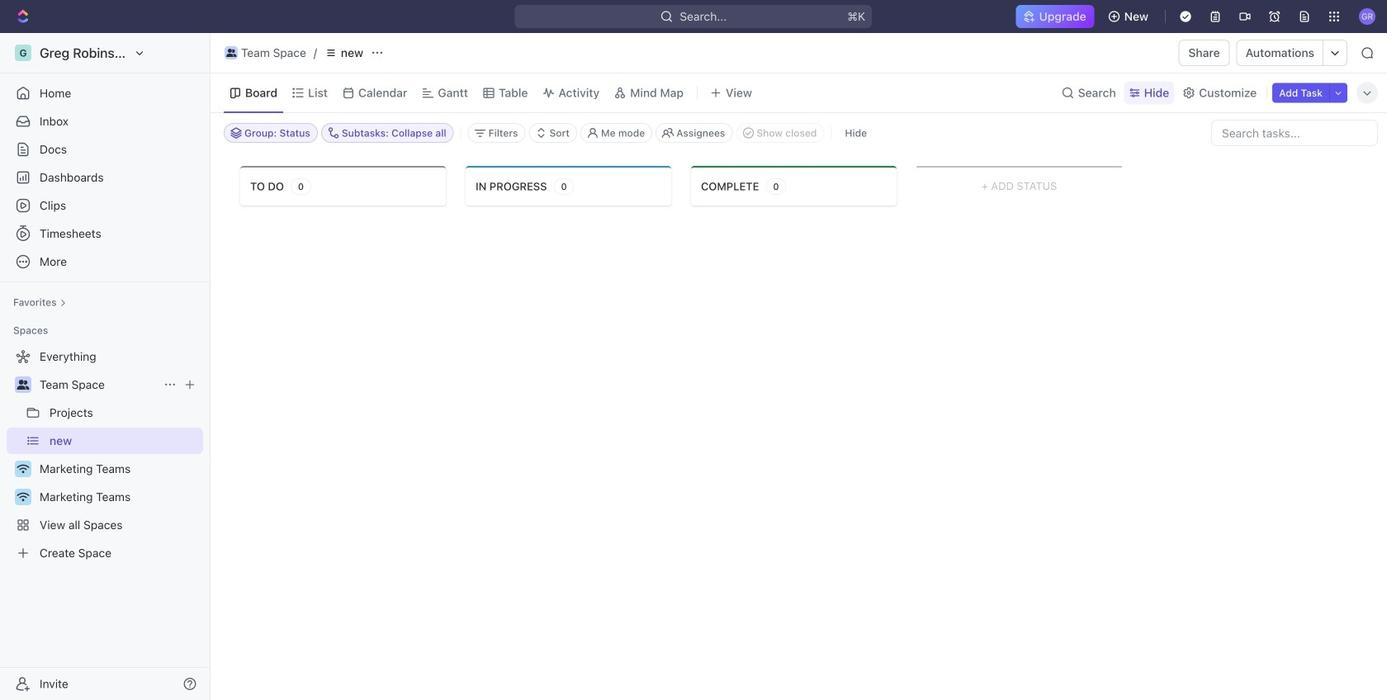 Task type: describe. For each thing, give the bounding box(es) containing it.
tree inside sidebar navigation
[[7, 343, 203, 566]]

sidebar navigation
[[0, 33, 214, 700]]

1 wifi image from the top
[[17, 464, 29, 474]]

user group image
[[17, 380, 29, 390]]

greg robinson's workspace, , element
[[15, 45, 31, 61]]

Search tasks... text field
[[1212, 121, 1377, 145]]



Task type: vqa. For each thing, say whether or not it's contained in the screenshot.
View in button
no



Task type: locate. For each thing, give the bounding box(es) containing it.
user group image
[[226, 49, 236, 57]]

2 wifi image from the top
[[17, 492, 29, 502]]

wifi image
[[17, 464, 29, 474], [17, 492, 29, 502]]

1 vertical spatial wifi image
[[17, 492, 29, 502]]

tree
[[7, 343, 203, 566]]

0 vertical spatial wifi image
[[17, 464, 29, 474]]



